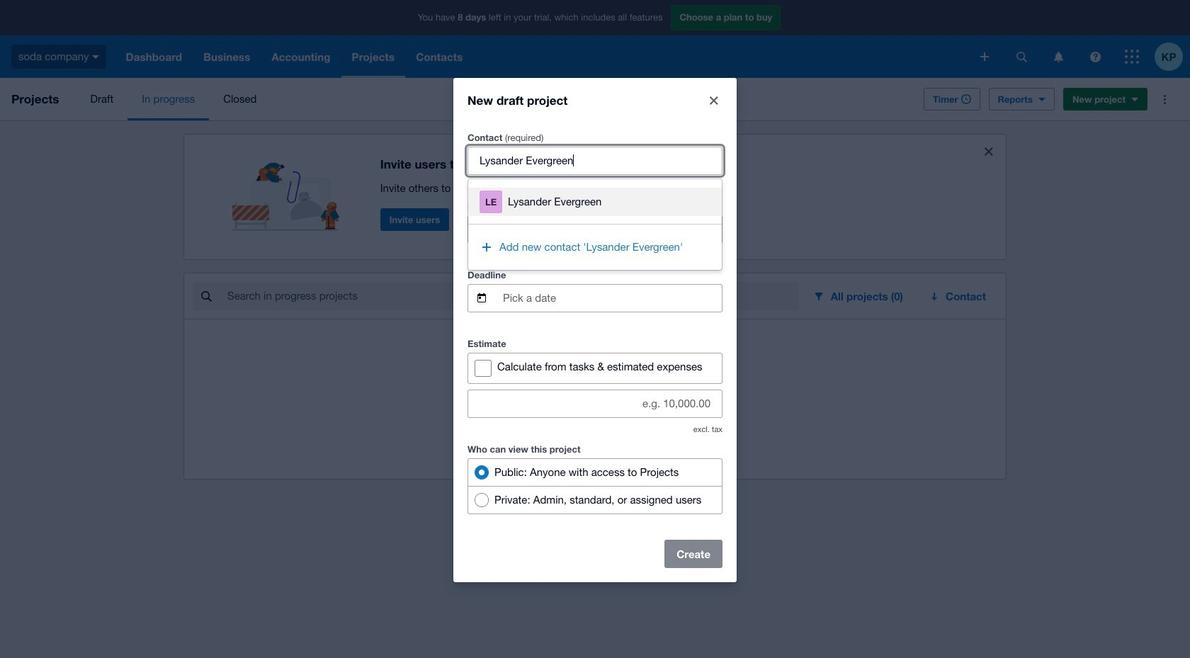 Task type: vqa. For each thing, say whether or not it's contained in the screenshot.
leftmost svg icon
yes



Task type: locate. For each thing, give the bounding box(es) containing it.
svg image
[[1054, 51, 1063, 62]]

svg image
[[1125, 50, 1139, 64], [1016, 51, 1027, 62], [1090, 51, 1101, 62], [981, 52, 989, 61], [92, 55, 100, 59]]

1 vertical spatial group
[[468, 458, 723, 514]]

0 vertical spatial group
[[468, 179, 722, 270]]

Pick a date field
[[502, 284, 722, 311]]

Search in progress projects search field
[[226, 283, 798, 310]]

list box
[[468, 179, 722, 224]]

None field
[[468, 216, 722, 243]]

group
[[468, 179, 722, 270], [468, 458, 723, 514]]

banner
[[0, 0, 1190, 78]]

e.g. 10,000.00 field
[[468, 390, 722, 417]]

dialog
[[453, 78, 737, 582]]



Task type: describe. For each thing, give the bounding box(es) containing it.
Find or create a contact field
[[468, 147, 722, 174]]

invite users to projects image
[[232, 146, 346, 231]]



